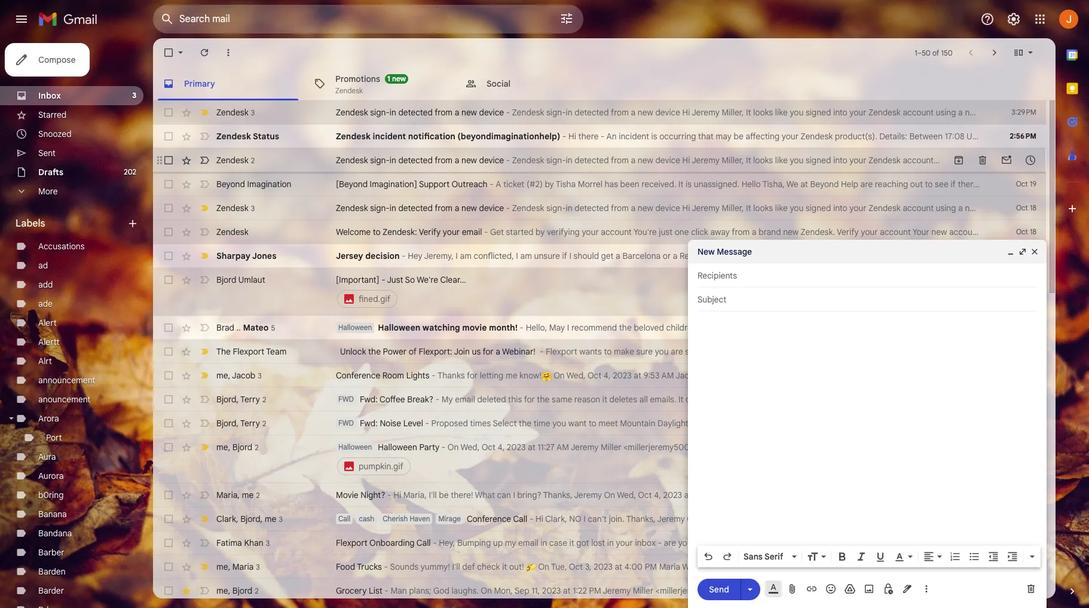 Task type: describe. For each thing, give the bounding box(es) containing it.
3,
[[585, 562, 592, 573]]

the left bird
[[837, 418, 849, 429]]

0 vertical spatial if
[[951, 179, 956, 190]]

3 inside me , maria 3
[[256, 563, 260, 572]]

🌮 image
[[527, 563, 537, 573]]

bjord , terry 2 for fwd: noise level
[[217, 418, 266, 429]]

0 vertical spatial there
[[579, 131, 599, 142]]

2 vertical spatial pm
[[589, 586, 602, 596]]

1 horizontal spatial has
[[1063, 418, 1076, 429]]

conference for conference call - hi clark, no i can't join. thanks, jeremy on wed, oct 4, 2023 at 7:56 am bjord umlaut <sicritbjordd@gmail.com> wrote: no grand idea was ever bor
[[467, 514, 512, 525]]

, for "cell" under 'disaster'
[[228, 442, 230, 453]]

on left 'mon,'
[[481, 586, 492, 596]]

device left 3:29 pm
[[983, 107, 1008, 118]]

toggle confidential mode image
[[883, 583, 895, 595]]

2023 right the 18,
[[1068, 203, 1087, 214]]

1 vertical spatial everyone,
[[942, 490, 980, 501]]

for left letting
[[467, 370, 478, 381]]

11am
[[796, 418, 814, 429]]

be inside "cell"
[[846, 442, 856, 453]]

1 new
[[388, 74, 406, 83]]

oct up pop out image
[[1017, 227, 1029, 236]]

6 row from the top
[[153, 220, 1090, 244]]

using for 20,
[[937, 107, 957, 118]]

row containing brad
[[153, 316, 1090, 340]]

wrote: left yes, at the bottom
[[842, 370, 865, 381]]

row containing bjord umlaut
[[153, 268, 1047, 316]]

eguide
[[1041, 346, 1069, 357]]

2 for "cell" on top of 'idea' at the bottom right of the page
[[256, 491, 260, 500]]

hello
[[742, 179, 761, 190]]

truck
[[996, 562, 1016, 573]]

3 inside "clark , bjord , me 3"
[[279, 515, 283, 524]]

your down help
[[850, 203, 867, 214]]

1 vertical spatial <sicritbjordd@gmail.com>
[[948, 394, 1046, 405]]

love
[[952, 562, 968, 573]]

2 sharpay from the left
[[878, 251, 909, 261]]

advanced search options image
[[555, 7, 579, 31]]

it for zendesk sign-in detected from a new device hi jeremy miller, it looks like you signed into your zendesk account using a new device on october 20, 2023 
[[747, 107, 752, 118]]

fwd for fwd: noise level
[[339, 419, 354, 428]]

3 inside me , jacob 3
[[258, 371, 262, 380]]

may
[[550, 322, 565, 333]]

row containing fatima khan
[[153, 531, 1090, 555]]

bold ‪(⌘b)‬ image
[[837, 551, 849, 563]]

0 vertical spatial we
[[787, 179, 799, 190]]

undo ‪(⌘z)‬ image
[[703, 551, 715, 563]]

gmail image
[[38, 7, 103, 31]]

am right 8:26
[[882, 394, 894, 405]]

toggle split pane mode image
[[1013, 47, 1025, 59]]

cherish
[[383, 514, 408, 523]]

october for 20,
[[1022, 107, 1054, 118]]

wed, up join.
[[617, 490, 637, 501]]

2 for "cell" under 'disaster'
[[255, 443, 259, 452]]

4, inside "cell"
[[498, 442, 505, 453]]

sign- up tisha
[[547, 155, 566, 166]]

signed for 19,
[[806, 155, 832, 166]]

maria down fatima khan 3
[[233, 561, 254, 572]]

–
[[788, 418, 794, 429]]

any
[[995, 179, 1009, 190]]

webinar.
[[883, 346, 915, 357]]

clark
[[217, 514, 236, 524]]

zendesk 3 for zendesk sign-in detected from a new device - zendesk sign-in detected from a new device hi jeremy miller, it looks like you signed into your zendesk account using a new device on october 18, 2023 a
[[217, 203, 255, 213]]

from up support
[[435, 155, 453, 166]]

brand
[[759, 227, 782, 237]]

2 vertical spatial <sicritbjordd@gmail.com>
[[861, 514, 960, 525]]

sign- up imagination]
[[370, 155, 390, 166]]

detected up morrel
[[575, 155, 609, 166]]

<m
[[1081, 370, 1090, 381]]

snoozed
[[38, 129, 72, 139]]

0 horizontal spatial i'll
[[429, 490, 437, 501]]

1 horizontal spatial i'll
[[453, 562, 460, 573]]

18 row from the top
[[153, 555, 1090, 579]]

zon
[[1078, 562, 1090, 573]]

umlaut down the sharpay jones
[[238, 275, 266, 285]]

out
[[911, 179, 924, 190]]

at left 9:53
[[634, 370, 642, 381]]

1 am from the left
[[460, 251, 472, 261]]

2 am from the left
[[521, 251, 532, 261]]

maria up clark
[[217, 490, 238, 500]]

oct up tailored
[[858, 322, 872, 333]]

1 horizontal spatial flexport
[[336, 538, 368, 549]]

the left beloved on the bottom right of page
[[620, 322, 632, 333]]

tab list inside main content
[[153, 67, 1056, 101]]

grocery
[[336, 586, 367, 596]]

more send options image
[[745, 584, 757, 596]]

device up any
[[983, 155, 1008, 166]]

like for zendesk sign-in detected from a new device hi jeremy miller, it looks like you signed into your zendesk account using a new device on october 18, 2023 a
[[776, 203, 788, 214]]

insert signature image
[[902, 583, 914, 595]]

lights
[[407, 370, 430, 381]]

halloween inside 'halloween halloween watching movie month! - hello, may i recommend the beloved children's classic: hotel transylvania 2? on wed, 4 oct 2023 at 09:42, bjord umlaut <sicritbjordd@gmail.com> wr'
[[339, 323, 372, 332]]

19
[[1031, 179, 1037, 188]]

i right 'may'
[[568, 322, 570, 333]]

on for 18,
[[1011, 203, 1020, 214]]

office
[[897, 442, 918, 453]]

1 vertical spatial there
[[959, 179, 979, 190]]

2023 up the webinar.
[[874, 322, 893, 333]]

insert files using drive image
[[845, 583, 857, 595]]

terry for fwd: noise level
[[240, 418, 260, 429]]

conflicted,
[[474, 251, 514, 261]]

on right 🌮 image
[[539, 562, 550, 573]]

miller, for zendesk sign-in detected from a new device hi jeremy miller, it looks like you signed into your zendesk account using a new device on october 18, 2023 a
[[722, 203, 744, 214]]

1 horizontal spatial miller
[[633, 586, 654, 596]]

2 vertical spatial by
[[1017, 418, 1026, 429]]

on up join.
[[605, 490, 616, 501]]

account for zendesk sign-in detected from a new device hi jeremy miller, it looks like you signed into your zendesk account using a new device on october 19, 2023 a
[[904, 155, 934, 166]]

me up fatima khan 3
[[265, 514, 277, 524]]

jersey,
[[727, 251, 754, 261]]

seem
[[1074, 394, 1090, 405]]

0 vertical spatial one
[[675, 227, 690, 237]]

on right utc
[[986, 131, 995, 142]]

wrote: inside "cell"
[[743, 442, 767, 453]]

0 horizontal spatial call
[[339, 514, 351, 523]]

detected up notification
[[399, 107, 433, 118]]

4, up lark,
[[824, 394, 831, 405]]

0 horizontal spatial it
[[503, 562, 507, 573]]

🤗 image
[[542, 371, 552, 381]]

hi up occurring
[[683, 107, 691, 118]]

me down fatima
[[217, 561, 228, 572]]

5 inside brad .. mateo 5
[[271, 323, 275, 332]]

Message Body text field
[[698, 318, 1038, 543]]

1:22
[[573, 586, 587, 596]]

and left 21:3
[[1063, 131, 1077, 142]]

in down promotions, one new message, tab
[[390, 107, 397, 118]]

2023 right 11,
[[542, 586, 561, 596]]

like for zendesk sign-in detected from a new device hi jeremy miller, it looks like you signed into your zendesk account using a new device on october 20, 2023 
[[776, 107, 788, 118]]

2 horizontal spatial flexport
[[546, 346, 578, 357]]

1 horizontal spatial hey
[[859, 562, 873, 573]]

your up the serif
[[782, 538, 799, 549]]

hi right attach files icon
[[801, 586, 809, 596]]

2 join from the left
[[1070, 346, 1086, 357]]

transylvania
[[757, 322, 804, 333]]

1 horizontal spatial williams
[[750, 490, 780, 501]]

13 row from the top
[[153, 412, 1090, 436]]

wrote: up insert files using drive "icon"
[[833, 562, 856, 573]]

am right 8:01
[[712, 490, 724, 501]]

known
[[869, 418, 893, 429]]

older image
[[989, 47, 1001, 59]]

utc
[[967, 131, 984, 142]]

1 vertical spatial thanks,
[[627, 514, 656, 525]]

2 vertical spatial is
[[983, 227, 989, 237]]

terry for fwd: coffee break?
[[240, 394, 260, 405]]

9:53
[[644, 370, 660, 381]]

cell down 8:30
[[1004, 394, 1047, 406]]

oct left were
[[1019, 538, 1031, 547]]

promotions, one new message, tab
[[305, 67, 455, 101]]

miller, for zendesk sign-in detected from a new device hi jeremy miller, it looks like you signed into your zendesk account using a new device on october 19, 2023 a
[[722, 155, 744, 166]]

cell containing [important] - just so we're clear...
[[336, 274, 987, 310]]

looks for zendesk sign-in detected from a new device hi jeremy miller, it looks like you signed into your zendesk account using a new device on october 19, 2023 a
[[754, 155, 774, 166]]

looks for zendesk sign-in detected from a new device hi jeremy miller, it looks like you signed into your zendesk account using a new device on october 20, 2023 
[[754, 107, 774, 118]]

get?
[[837, 251, 854, 261]]

verifying
[[547, 227, 580, 237]]

trucks
[[357, 562, 382, 573]]

maria up grocery list - man plans; god laughs. on mon, sep 11, 2023 at 1:22 pm jeremy miller <millerjeremy500@gmail.com> wrote: hi terry, send me your grocery list. thanks, jer
[[660, 562, 681, 573]]

be right may
[[734, 131, 744, 142]]

cell up oct 4 in the bottom of the page
[[1004, 513, 1047, 525]]

beyondimaginationhelp.ze
[[991, 227, 1090, 237]]

cell containing halloween party
[[336, 441, 1090, 477]]

using for 19,
[[937, 155, 957, 166]]

me up maria , me 2
[[217, 442, 228, 453]]

time
[[534, 418, 551, 429]]

mateo
[[243, 322, 269, 333]]

party
[[962, 442, 982, 453]]

i right conflicted,
[[516, 251, 519, 261]]

i right no
[[584, 514, 586, 525]]

new
[[698, 246, 715, 257]]

know!
[[520, 370, 542, 381]]

1 vertical spatial 4
[[1033, 538, 1037, 547]]

tailored
[[852, 346, 881, 357]]

the left same
[[537, 394, 550, 405]]

received.
[[642, 179, 677, 190]]

18 for zendesk sign-in detected from a new device - zendesk sign-in detected from a new device hi jeremy miller, it looks like you signed into your zendesk account using a new device on october 18, 2023 a
[[1031, 203, 1037, 212]]

at left 1:22
[[563, 586, 571, 596]]

1 horizontal spatial jacob
[[676, 370, 700, 381]]

11 row from the top
[[153, 364, 1090, 388]]

insert photo image
[[864, 583, 876, 595]]

to right out
[[926, 179, 934, 190]]

me , maria 3
[[217, 561, 260, 572]]

0 vertical spatial it
[[603, 394, 608, 405]]

oct up inbox
[[639, 490, 652, 501]]

10/31.
[[996, 442, 1017, 453]]

to right known
[[895, 418, 903, 429]]

oct up flexport onboarding call - hey, bumping up my email in case it got lost in your inbox - are you still looking to improve your logistics operations and supply chain? if you found what you were looking for at the bottom
[[722, 514, 736, 525]]

your left grocery
[[869, 586, 886, 596]]

1 looking from the left
[[710, 538, 737, 549]]

Subject field
[[698, 294, 1038, 306]]

the left fda,
[[1028, 418, 1041, 429]]

more
[[38, 186, 58, 197]]

jeremy down 4:00 at the bottom right of the page
[[603, 586, 631, 596]]

your
[[913, 227, 930, 237]]

check
[[478, 562, 500, 573]]

labels heading
[[16, 218, 127, 230]]

into for 18,
[[834, 203, 848, 214]]

insert link ‪(⌘k)‬ image
[[806, 583, 818, 595]]

2023 inside "cell"
[[507, 442, 526, 453]]

ad
[[38, 260, 48, 271]]

0 horizontal spatial hey
[[408, 251, 423, 261]]

october left 9,
[[997, 131, 1029, 142]]

new message dialog
[[689, 240, 1048, 608]]

fined.gif
[[359, 294, 391, 305]]

4, up the deletes
[[604, 370, 611, 381]]

refresh image
[[199, 47, 211, 59]]

hi left clark,
[[536, 514, 544, 525]]

team
[[266, 346, 287, 357]]

indent less ‪(⌘[)‬ image
[[988, 551, 1000, 563]]

device up "get"
[[480, 203, 504, 214]]

the left taco
[[1043, 562, 1056, 573]]

minimize image
[[1007, 247, 1016, 257]]

row containing maria
[[153, 483, 1090, 507]]

0 vertical spatial <sicritbjordd@gmail.com>
[[982, 322, 1081, 333]]

device down any
[[983, 203, 1008, 214]]

night?
[[361, 490, 386, 501]]

cell up features!
[[1004, 322, 1047, 334]]

movie
[[336, 490, 359, 501]]

taco
[[1057, 562, 1076, 573]]

19 row from the top
[[153, 579, 1047, 603]]

be up office
[[905, 418, 915, 429]]

1 horizontal spatial is
[[686, 179, 692, 190]]

1 horizontal spatial call
[[417, 538, 431, 549]]

hi down occurring
[[683, 155, 691, 166]]

zendesk.
[[801, 227, 836, 237]]

more options image
[[924, 583, 931, 595]]

formatting options toolbar
[[698, 546, 1042, 568]]

2 vertical spatial email
[[519, 538, 539, 549]]

wed, up –
[[787, 394, 806, 405]]

1 horizontal spatial send
[[834, 586, 853, 596]]

your right affecting
[[782, 131, 799, 142]]

oct 19
[[1017, 179, 1037, 188]]

1 vertical spatial <millerjeremy500@gmail.com>
[[656, 586, 773, 596]]

are right inbox
[[664, 538, 677, 549]]

1 vertical spatial by
[[536, 227, 545, 237]]

3:29 pm
[[1012, 108, 1037, 117]]

indent more ‪(⌘])‬ image
[[1007, 551, 1019, 563]]

drafts
[[38, 167, 63, 178]]

primary
[[184, 78, 215, 89]]

am right 7:56
[[795, 514, 808, 525]]

2023,
[[1040, 131, 1061, 142]]

0 horizontal spatial 4
[[851, 322, 856, 333]]

sep
[[515, 586, 530, 596]]

row containing clark
[[153, 507, 1090, 531]]

this
[[509, 394, 522, 405]]

halloween inside "halloween halloween party - on wed, oct 4, 2023 at 11:27 am jeremy miller <millerjeremy500@gmail.com> wrote: hi everyone, we will be having an office halloween party on 10/31. please submit your"
[[339, 443, 372, 452]]

2 for "cell" above please
[[263, 419, 266, 428]]

cell up 'idea' at the bottom right of the page
[[1004, 489, 1047, 501]]

for down "bor"
[[1082, 538, 1090, 549]]

search mail image
[[157, 8, 178, 30]]

0 horizontal spatial jacob
[[232, 370, 256, 381]]

your inside "cell"
[[1074, 442, 1090, 453]]

on up still
[[688, 514, 699, 525]]

onboarding
[[370, 538, 415, 549]]

see
[[936, 179, 949, 190]]

jer
[[966, 586, 978, 596]]

0 vertical spatial thanks,
[[544, 490, 573, 501]]

1 vertical spatial pm
[[645, 562, 658, 573]]

ticket
[[504, 179, 525, 190]]

arora link
[[38, 413, 59, 424]]

, for "cell" above please
[[237, 418, 239, 429]]

to up sans
[[739, 538, 747, 549]]

account for zendesk sign-in detected from a new device hi jeremy miller, it looks like you signed into your zendesk account using a new device on october 18, 2023 a
[[904, 203, 934, 214]]

your up best,
[[862, 227, 879, 237]]

beyond imagination
[[217, 179, 292, 190]]

it left didn't
[[679, 394, 684, 405]]

thanks
[[438, 370, 465, 381]]

anouncement
[[38, 394, 91, 405]]

11:27
[[538, 442, 555, 453]]

0 horizontal spatial flexport
[[233, 346, 265, 357]]

on right the did.
[[904, 370, 916, 381]]

detected down notification
[[399, 155, 433, 166]]

oct left '19'
[[1017, 179, 1029, 188]]

jeremy up flexport onboarding call - hey, bumping up my email in case it got lost in your inbox - are you still looking to improve your logistics operations and supply chain? if you found what you were looking for at the bottom
[[658, 514, 686, 525]]

0 vertical spatial by
[[545, 179, 554, 190]]

bumping
[[458, 538, 491, 549]]

from up notification
[[435, 107, 453, 118]]

2 horizontal spatial miller
[[1058, 370, 1078, 381]]

bring?
[[518, 490, 542, 501]]

halloween up power
[[378, 322, 421, 333]]

a
[[496, 179, 502, 190]]

1 vertical spatial just
[[981, 490, 997, 501]]

1 vertical spatial email
[[455, 394, 476, 405]]

mirage
[[439, 514, 461, 523]]

reason
[[575, 394, 601, 405]]

fwd fwd: coffee break? - my email deleted this for the same reason it deletes all emails. it didn't seem important. on wed, oct 4, 2023 at 8:26 am bjord umlaut <sicritbjordd@gmail.com> wrote: seem
[[339, 394, 1090, 405]]

[beyond imagination] support outreach - a ticket (#2) by tisha morrel has been received. it is unassigned. hello tisha, we at beyond help are reaching out to see if there are any support initiates you'
[[336, 179, 1090, 190]]

1 horizontal spatial it
[[570, 538, 575, 549]]

everyone, inside "cell"
[[779, 442, 816, 453]]

0 vertical spatial email
[[462, 227, 482, 237]]

to left "zendesk:"
[[373, 227, 381, 237]]

promotions
[[336, 73, 380, 84]]

1 vertical spatial jeremy,
[[875, 562, 904, 573]]

numbered list ‪(⌘⇧7)‬ image
[[950, 551, 962, 563]]

redo ‪(⌘y)‬ image
[[722, 551, 734, 563]]

at left 8:30
[[985, 370, 993, 381]]

device up the received. on the top of page
[[656, 155, 681, 166]]

barcelona
[[623, 251, 661, 261]]

did.
[[888, 370, 902, 381]]

oct 18 for beyondimaginationhelp.ze
[[1017, 227, 1037, 236]]

ade link
[[38, 299, 53, 309]]

device up occurring
[[656, 107, 681, 118]]

italic ‪(⌘i)‬ image
[[856, 551, 868, 563]]

2 looking from the left
[[1052, 538, 1080, 549]]

emails.
[[651, 394, 677, 405]]

underline ‪(⌘u)‬ image
[[875, 552, 887, 564]]

sent
[[38, 148, 56, 159]]

ma
[[1078, 418, 1090, 429]]

inbox
[[38, 90, 61, 101]]

inbox link
[[38, 90, 61, 101]]

from up 'an'
[[611, 107, 629, 118]]



Task type: locate. For each thing, give the bounding box(es) containing it.
i up insert signature icon
[[907, 562, 909, 573]]

u
[[1088, 346, 1090, 357]]

1 vertical spatial fwd
[[339, 419, 354, 428]]

drafts link
[[38, 167, 63, 178]]

ever
[[1060, 514, 1077, 525]]

, for "cell" underneath 8:30
[[237, 394, 239, 405]]

0 horizontal spatial we
[[787, 179, 799, 190]]

1 looks from the top
[[754, 107, 774, 118]]

10
[[1029, 251, 1037, 260]]

0 horizontal spatial join
[[454, 346, 470, 357]]

fwd: for fwd: noise level
[[360, 418, 378, 429]]

15 row from the top
[[153, 483, 1090, 507]]

call down bring?
[[514, 514, 528, 525]]

in up tisha
[[566, 155, 573, 166]]

toolbar
[[948, 154, 1043, 166]]

if right unsure
[[563, 251, 568, 261]]

1 me , bjord 2 from the top
[[217, 442, 259, 453]]

1 incident from the left
[[373, 131, 406, 142]]

aura link
[[38, 452, 56, 462]]

1 vertical spatial 1
[[388, 74, 391, 83]]

am up clear...
[[460, 251, 472, 261]]

am right 9:53
[[662, 370, 675, 381]]

hey left 'underline ‪(⌘u)‬' icon
[[859, 562, 873, 573]]

0 horizontal spatial if
[[563, 251, 568, 261]]

0 vertical spatial williams
[[750, 490, 780, 501]]

0 vertical spatial like
[[776, 107, 788, 118]]

alertt
[[38, 337, 60, 348]]

0 vertical spatial terry
[[240, 394, 260, 405]]

1 vertical spatial miller
[[601, 442, 622, 453]]

3 looks from the top
[[754, 203, 774, 214]]

0 vertical spatial oct 3
[[1020, 562, 1037, 571]]

fwd for fwd: coffee break?
[[339, 395, 354, 404]]

from down 'an'
[[611, 155, 629, 166]]

2 bjord , terry 2 from the top
[[217, 418, 266, 429]]

there!
[[451, 490, 474, 501]]

madrid
[[699, 251, 725, 261]]

the left time
[[519, 418, 532, 429]]

0 horizontal spatial of
[[409, 346, 417, 357]]

1 horizontal spatial beyond
[[811, 179, 840, 190]]

1 fwd: from the top
[[360, 394, 378, 405]]

i right the can
[[514, 490, 516, 501]]

alert link
[[38, 318, 57, 328]]

october left the 18,
[[1022, 203, 1054, 214]]

it for zendesk sign-in detected from a new device hi jeremy miller, it looks like you signed into your zendesk account using a new device on october 18, 2023 a
[[747, 203, 752, 214]]

1 horizontal spatial one
[[780, 251, 795, 261]]

0 horizontal spatial williams
[[683, 562, 714, 573]]

are down children's
[[671, 346, 684, 357]]

like for zendesk sign-in detected from a new device hi jeremy miller, it looks like you signed into your zendesk account using a new device on october 19, 2023 a
[[776, 155, 788, 166]]

zendesk sign-in detected from a new device - zendesk sign-in detected from a new device hi jeremy miller, it looks like you signed into your zendesk account using a new device on october 20, 2023 
[[336, 107, 1090, 118]]

plans;
[[409, 586, 432, 596]]

got
[[577, 538, 590, 549]]

2 miller, from the top
[[722, 155, 744, 166]]

in down social tab
[[566, 107, 573, 118]]

1 miller, from the top
[[722, 107, 744, 118]]

account for get started by verifying your account you're just one click away from a brand new zendesk. verify your account your new account is beyondimaginationhelp.ze
[[950, 227, 981, 237]]

1 horizontal spatial join
[[1070, 346, 1086, 357]]

None checkbox
[[163, 47, 175, 59], [163, 178, 175, 190], [163, 202, 175, 214], [163, 250, 175, 262], [163, 274, 175, 286], [163, 346, 175, 358], [163, 441, 175, 453], [163, 513, 175, 525], [163, 537, 175, 549], [163, 561, 175, 573], [163, 585, 175, 597], [163, 47, 175, 59], [163, 178, 175, 190], [163, 202, 175, 214], [163, 250, 175, 262], [163, 274, 175, 286], [163, 346, 175, 358], [163, 441, 175, 453], [163, 513, 175, 525], [163, 537, 175, 549], [163, 561, 175, 573], [163, 585, 175, 597]]

<millerjeremy500@gmail.com> inside "cell"
[[624, 442, 741, 453]]

2 like from the top
[[776, 155, 788, 166]]

thanks, up clark,
[[544, 490, 573, 501]]

None search field
[[153, 5, 584, 34]]

oct left 10
[[1015, 251, 1028, 260]]

looks down affecting
[[754, 155, 774, 166]]

1 vertical spatial 18
[[1031, 227, 1037, 236]]

maria right 8:01
[[726, 490, 748, 501]]

2 horizontal spatial thanks,
[[935, 586, 964, 596]]

verify right "zendesk:"
[[419, 227, 441, 237]]

2 me , bjord 2 from the top
[[217, 585, 259, 596]]

0 vertical spatial 18
[[1031, 203, 1037, 212]]

looks for zendesk sign-in detected from a new device hi jeremy miller, it looks like you signed into your zendesk account using a new device on october 18, 2023 a
[[754, 203, 774, 214]]

into down help
[[834, 203, 848, 214]]

looks
[[754, 107, 774, 118], [754, 155, 774, 166], [754, 203, 774, 214]]

bandana
[[38, 528, 72, 539]]

was
[[1043, 514, 1058, 525]]

wed, up reason
[[567, 370, 586, 381]]

what
[[475, 490, 495, 501]]

0 vertical spatial into
[[834, 107, 848, 118]]

sans serif option
[[742, 551, 790, 563]]

1 horizontal spatial looking
[[1052, 538, 1080, 549]]

am inside "cell"
[[557, 442, 570, 453]]

hey,
[[439, 538, 455, 549]]

wed, inside "cell"
[[461, 442, 480, 453]]

0 vertical spatial looks
[[754, 107, 774, 118]]

october left 19, at the top of page
[[1022, 155, 1054, 166]]

join left u
[[1070, 346, 1086, 357]]

1 using from the top
[[937, 107, 957, 118]]

laughs.
[[452, 586, 479, 596]]

1 left "50"
[[915, 48, 918, 57]]

insert emoji ‪(⌘⇧2)‬ image
[[826, 583, 838, 595]]

of inside 'row'
[[409, 346, 417, 357]]

thanks, left jer
[[935, 586, 964, 596]]

fatima khan 3
[[217, 538, 270, 548]]

account left your
[[881, 227, 912, 237]]

cell up please
[[1004, 418, 1047, 430]]

2 vertical spatial miller
[[633, 586, 654, 596]]

0 vertical spatial miller,
[[722, 107, 744, 118]]

me down the
[[217, 370, 228, 381]]

9 row from the top
[[153, 316, 1090, 340]]

0 vertical spatial of
[[933, 48, 940, 57]]

signed for 18,
[[806, 203, 832, 214]]

month!
[[489, 322, 518, 333]]

0 vertical spatial conference
[[336, 370, 381, 381]]

1 vertical spatial one
[[780, 251, 795, 261]]

row containing zendesk status
[[153, 124, 1090, 148]]

more formatting options image
[[1027, 551, 1039, 563]]

0 vertical spatial pm
[[1014, 370, 1026, 381]]

will
[[832, 442, 844, 453]]

miller, for zendesk sign-in detected from a new device hi jeremy miller, it looks like you signed into your zendesk account using a new device on october 20, 2023 
[[722, 107, 744, 118]]

are right help
[[861, 179, 873, 190]]

yummy!
[[421, 562, 450, 573]]

i left the should
[[570, 251, 572, 261]]

def
[[463, 562, 475, 573]]

zendesk inside promotions, one new message, tab
[[336, 86, 363, 95]]

miller down 4:00 at the bottom right of the page
[[633, 586, 654, 596]]

unassigned.
[[694, 179, 740, 190]]

1 vertical spatial <mariaaawilliams@gmail.com>
[[716, 562, 831, 573]]

1 vertical spatial using
[[937, 155, 957, 166]]

3 inside labels navigation
[[132, 91, 136, 100]]

2 inside maria , me 2
[[256, 491, 260, 500]]

flexport
[[233, 346, 265, 357], [546, 346, 578, 357], [336, 538, 368, 549]]

by right (#2)
[[545, 179, 554, 190]]

0 vertical spatial is
[[652, 131, 658, 142]]

2023 up bird
[[833, 394, 852, 405]]

2 vertical spatial like
[[776, 203, 788, 214]]

beyond left help
[[811, 179, 840, 190]]

sign- up verifying
[[547, 203, 566, 214]]

call left hey,
[[417, 538, 431, 549]]

and
[[1063, 131, 1077, 142], [780, 346, 795, 357], [989, 346, 1004, 357], [877, 538, 891, 549]]

just
[[387, 275, 403, 285], [981, 490, 997, 501]]

0 horizontal spatial 1
[[388, 74, 391, 83]]

1 horizontal spatial if
[[951, 179, 956, 190]]

oct
[[1017, 179, 1029, 188], [1017, 203, 1029, 212], [1017, 227, 1029, 236], [1015, 251, 1028, 260], [858, 322, 872, 333], [588, 370, 602, 381], [808, 394, 822, 405], [482, 442, 496, 453], [639, 490, 652, 501], [722, 514, 736, 525], [1019, 538, 1031, 547], [569, 562, 583, 573], [1020, 562, 1032, 571], [1020, 586, 1032, 595]]

for
[[483, 346, 494, 357], [467, 370, 478, 381], [524, 394, 535, 405], [1082, 538, 1090, 549]]

we left the will
[[818, 442, 830, 453]]

unsure
[[535, 251, 560, 261]]

18 down '19'
[[1031, 203, 1037, 212]]

on for 19,
[[1011, 155, 1020, 166]]

friendly
[[1038, 490, 1067, 501]]

attach files image
[[787, 583, 799, 595]]

bjord , terry 2 for fwd: coffee break?
[[217, 394, 266, 405]]

by right 'disaster'
[[1017, 418, 1026, 429]]

you
[[791, 107, 804, 118], [791, 155, 804, 166], [791, 203, 804, 214], [821, 251, 835, 261], [655, 346, 669, 357], [553, 418, 567, 429], [679, 538, 693, 549], [955, 538, 969, 549], [1016, 538, 1029, 549]]

alrt
[[38, 356, 52, 367]]

umlaut up operations
[[832, 514, 859, 525]]

1 horizontal spatial just
[[981, 490, 997, 501]]

2 beyond from the left
[[811, 179, 840, 190]]

0 vertical spatial <mariaaawilliams@gmail.com>
[[782, 490, 898, 501]]

decision
[[366, 251, 400, 261]]

the
[[620, 322, 632, 333], [368, 346, 381, 357], [537, 394, 550, 405], [519, 418, 532, 429], [837, 418, 849, 429], [1028, 418, 1041, 429], [1043, 562, 1056, 573]]

1 horizontal spatial 4
[[1033, 538, 1037, 547]]

sign- down social tab
[[547, 107, 566, 118]]

1 inside promotions, one new message, tab
[[388, 74, 391, 83]]

1 zendesk 3 from the top
[[217, 107, 255, 118]]

chain?
[[921, 538, 946, 549]]

me down me , maria 3 on the left
[[217, 585, 228, 596]]

1 horizontal spatial of
[[933, 48, 940, 57]]

sans serif
[[744, 552, 784, 562]]

2 for "cell" underneath 8:30
[[263, 395, 266, 404]]

1 join from the left
[[454, 346, 470, 357]]

0 vertical spatial fwd:
[[360, 394, 378, 405]]

0 vertical spatial just
[[387, 275, 403, 285]]

3 like from the top
[[776, 203, 788, 214]]

are left any
[[981, 179, 993, 190]]

None checkbox
[[163, 106, 175, 118], [163, 130, 175, 142], [163, 154, 175, 166], [163, 226, 175, 238], [163, 322, 175, 334], [163, 370, 175, 382], [163, 394, 175, 406], [163, 418, 175, 430], [163, 489, 175, 501], [163, 106, 175, 118], [163, 130, 175, 142], [163, 154, 175, 166], [163, 226, 175, 238], [163, 322, 175, 334], [163, 370, 175, 382], [163, 394, 175, 406], [163, 418, 175, 430], [163, 489, 175, 501]]

oct down support
[[1017, 203, 1029, 212]]

2 zendesk 3 from the top
[[217, 203, 255, 213]]

incident right 'an'
[[619, 131, 650, 142]]

1 terry from the top
[[240, 394, 260, 405]]

2 terry from the top
[[240, 418, 260, 429]]

cell
[[336, 274, 987, 310], [1004, 274, 1047, 286], [1004, 322, 1047, 334], [1004, 346, 1047, 358], [1004, 370, 1047, 382], [1004, 394, 1047, 406], [1004, 418, 1047, 430], [336, 441, 1090, 477], [1004, 441, 1047, 453], [1004, 489, 1047, 501], [1004, 513, 1047, 525]]

b0ring
[[38, 490, 64, 501]]

0 vertical spatial signed
[[806, 107, 832, 118]]

flexport onboarding call - hey, bumping up my email in case it got lost in your inbox - are you still looking to improve your logistics operations and supply chain? if you found what you were looking for
[[336, 538, 1090, 549]]

1 vertical spatial 5
[[763, 418, 768, 429]]

2 oct 3 from the top
[[1020, 586, 1037, 595]]

oct inside "cell"
[[482, 442, 496, 453]]

main menu image
[[14, 12, 29, 26]]

everyone, down –
[[779, 442, 816, 453]]

halloween down noise
[[378, 442, 418, 453]]

discard draft ‪(⌘⇧d)‬ image
[[1026, 583, 1038, 595]]

1 signed from the top
[[806, 107, 832, 118]]

mountain
[[621, 418, 656, 429]]

primary tab
[[153, 67, 303, 101]]

2 horizontal spatial pm
[[1014, 370, 1026, 381]]

<millerjeremy500@gmail.com> down daylight
[[624, 442, 741, 453]]

close image
[[1031, 247, 1040, 257]]

children's
[[667, 322, 703, 333]]

0 horizontal spatial everyone,
[[779, 442, 816, 453]]

on inside "cell"
[[984, 442, 994, 453]]

2 horizontal spatial call
[[514, 514, 528, 525]]

2 fwd: from the top
[[360, 418, 378, 429]]

2023 down select
[[507, 442, 526, 453]]

send inside button
[[710, 584, 730, 595]]

it up affecting
[[747, 107, 752, 118]]

for right this
[[524, 394, 535, 405]]

0 vertical spatial fwd
[[339, 395, 354, 404]]

2 inside zendesk 2
[[251, 156, 255, 165]]

port link
[[46, 433, 62, 443]]

1 oct 3 from the top
[[1020, 562, 1037, 571]]

3 miller, from the top
[[722, 203, 744, 214]]

labels navigation
[[0, 38, 153, 608]]

best,
[[856, 251, 876, 261]]

2 verify from the left
[[838, 227, 859, 237]]

1 vertical spatial i'll
[[453, 562, 460, 573]]

0 horizontal spatial jeremy,
[[424, 251, 454, 261]]

2023 left 8:01
[[664, 490, 683, 501]]

2 vertical spatial hey
[[859, 562, 873, 573]]

into for 19,
[[834, 155, 848, 166]]

2 using from the top
[[937, 155, 957, 166]]

1 row from the top
[[153, 101, 1090, 124]]

-
[[507, 107, 510, 118], [563, 131, 567, 142], [601, 131, 605, 142], [507, 155, 510, 166], [490, 179, 494, 190], [507, 203, 510, 214], [485, 227, 488, 237], [402, 251, 406, 261], [382, 275, 386, 285], [520, 322, 524, 333], [540, 346, 544, 357], [432, 370, 436, 381], [436, 394, 440, 405], [426, 418, 430, 429], [442, 442, 446, 453], [388, 490, 392, 501], [530, 514, 534, 525], [433, 538, 437, 549], [658, 538, 662, 549], [384, 562, 388, 573], [385, 586, 389, 596]]

3 signed from the top
[[806, 203, 832, 214]]

18 for welcome to zendesk: verify your email - get started by verifying your account you're just one click away from a brand new zendesk. verify your account your new account is beyondimaginationhelp.ze
[[1031, 227, 1037, 236]]

zendesk 3 for zendesk sign-in detected from a new device - zendesk sign-in detected from a new device hi jeremy miller, it looks like you signed into your zendesk account using a new device on october 20, 2023 
[[217, 107, 255, 118]]

account for zendesk sign-in detected from a new device hi jeremy miller, it looks like you signed into your zendesk account using a new device on october 20, 2023 
[[904, 107, 934, 118]]

hi inside "cell"
[[769, 442, 777, 453]]

detected up 'an'
[[575, 107, 609, 118]]

10 row from the top
[[153, 340, 1090, 364]]

fda,
[[1043, 418, 1061, 429]]

jeremy down that
[[692, 155, 720, 166]]

from right 'away'
[[732, 227, 750, 237]]

hi left 'an'
[[569, 131, 577, 142]]

on wed, oct 4, 2023 at 9:53 am jacob simon <simonjacob477@gmail.com> wrote: yes, i did. on wed, aug 2, 2023 at 8:30 pm jeremy miller <m
[[552, 370, 1090, 381]]

at left 8:26
[[854, 394, 862, 405]]

1 vertical spatial oct 18
[[1017, 227, 1037, 236]]

fwd: for fwd: coffee break?
[[360, 394, 378, 405]]

1 oct 18 from the top
[[1017, 203, 1037, 212]]

2 looks from the top
[[754, 155, 774, 166]]

using up see
[[937, 155, 957, 166]]

row containing the flexport team
[[153, 340, 1090, 364]]

beyond
[[797, 346, 825, 357]]

tab list
[[1056, 38, 1090, 565], [153, 67, 1056, 101]]

7 row from the top
[[153, 244, 1047, 268]]

main content containing promotions
[[153, 38, 1090, 608]]

2,
[[955, 370, 962, 381]]

3 using from the top
[[937, 203, 957, 214]]

1 into from the top
[[834, 107, 848, 118]]

miller inside "cell"
[[601, 442, 622, 453]]

1 vertical spatial looks
[[754, 155, 774, 166]]

on right party
[[448, 442, 459, 453]]

more image
[[223, 47, 235, 59]]

get
[[602, 251, 614, 261]]

am
[[460, 251, 472, 261], [521, 251, 532, 261]]

one right just
[[675, 227, 690, 237]]

12 row from the top
[[153, 388, 1090, 412]]

out!
[[510, 562, 524, 573]]

2 into from the top
[[834, 155, 848, 166]]

miller, down may
[[722, 155, 744, 166]]

2 signed from the top
[[806, 155, 832, 166]]

jeremy up click
[[692, 203, 720, 214]]

2 vertical spatial thanks,
[[935, 586, 964, 596]]

09:42,
[[905, 322, 929, 333]]

2 18 from the top
[[1031, 227, 1037, 236]]

1 like from the top
[[776, 107, 788, 118]]

clear...
[[441, 275, 467, 285]]

0 vertical spatial jeremy,
[[424, 251, 454, 261]]

1 18 from the top
[[1031, 203, 1037, 212]]

using for 18,
[[937, 203, 957, 214]]

social tab
[[456, 67, 607, 101]]

features!
[[1005, 346, 1039, 357]]

still
[[695, 538, 708, 549]]

account up out
[[904, 155, 934, 166]]

from down support
[[435, 203, 453, 214]]

just inside "cell"
[[387, 275, 403, 285]]

, for "cell" below features!
[[228, 370, 230, 381]]

1 for 1 new
[[388, 74, 391, 83]]

8 row from the top
[[153, 268, 1047, 316]]

it right reason
[[603, 394, 608, 405]]

october for 19,
[[1022, 155, 1054, 166]]

jeremy up can't
[[575, 490, 603, 501]]

17 row from the top
[[153, 531, 1090, 555]]

1 for 1 50 of 150
[[915, 48, 918, 57]]

row
[[153, 101, 1090, 124], [153, 124, 1090, 148], [153, 148, 1090, 172], [153, 172, 1090, 196], [153, 196, 1090, 220], [153, 220, 1090, 244], [153, 244, 1047, 268], [153, 268, 1047, 316], [153, 316, 1090, 340], [153, 340, 1090, 364], [153, 364, 1090, 388], [153, 388, 1090, 412], [153, 412, 1090, 436], [153, 436, 1090, 483], [153, 483, 1090, 507], [153, 507, 1090, 531], [153, 531, 1090, 555], [153, 555, 1090, 579], [153, 579, 1047, 603]]

fwd down conference room lights
[[339, 395, 354, 404]]

in down tisha
[[566, 203, 573, 214]]

1 vertical spatial conference
[[467, 514, 512, 525]]

you'
[[1075, 179, 1090, 190]]

0 horizontal spatial one
[[675, 227, 690, 237]]

supply
[[894, 538, 918, 549]]

oct down on wed, oct 4, 2023 at 9:53 am jacob simon <simonjacob477@gmail.com> wrote: yes, i did. on wed, aug 2, 2023 at 8:30 pm jeremy miller <m
[[808, 394, 822, 405]]

jeremy,
[[424, 251, 454, 261], [875, 562, 904, 573]]

5 row from the top
[[153, 196, 1090, 220]]

cell down 'disaster'
[[1004, 441, 1047, 453]]

tab list containing promotions
[[153, 67, 1056, 101]]

labels
[[16, 218, 45, 230]]

14 row from the top
[[153, 436, 1090, 483]]

offerings
[[953, 346, 987, 357]]

3 row from the top
[[153, 148, 1090, 172]]

Search mail text field
[[179, 13, 526, 25]]

man
[[391, 586, 407, 596]]

power
[[383, 346, 407, 357]]

1 beyond from the left
[[217, 179, 245, 190]]

2 row from the top
[[153, 124, 1090, 148]]

room
[[383, 370, 404, 381]]

main content
[[153, 38, 1090, 608]]

4 row from the top
[[153, 172, 1090, 196]]

0 vertical spatial hey
[[408, 251, 423, 261]]

zendesk 3 up zendesk status
[[217, 107, 255, 118]]

1 sharpay from the left
[[217, 251, 251, 261]]

am left unsure
[[521, 251, 532, 261]]

so
[[405, 275, 415, 285]]

sharpay right best,
[[878, 251, 909, 261]]

october for 18,
[[1022, 203, 1054, 214]]

, for "cell" on top of oct 4 in the bottom of the page
[[236, 514, 238, 524]]

1 horizontal spatial am
[[521, 251, 532, 261]]

1 bjord , terry 2 from the top
[[217, 394, 266, 405]]

3 into from the top
[[834, 203, 848, 214]]

into for 20,
[[834, 107, 848, 118]]

conference for conference room lights
[[336, 370, 381, 381]]

on for 20,
[[1011, 107, 1020, 118]]

2 oct 18 from the top
[[1017, 227, 1037, 236]]

thu,
[[711, 418, 727, 429]]

wed, down times
[[461, 442, 480, 453]]

row containing sharpay jones
[[153, 244, 1047, 268]]

device up (beyondimaginationhelp)
[[480, 107, 504, 118]]

9am
[[770, 418, 786, 429]]

0 vertical spatial 4
[[851, 322, 856, 333]]

0 horizontal spatial incident
[[373, 131, 406, 142]]

williams
[[750, 490, 780, 501], [683, 562, 714, 573]]

on inside "cell"
[[448, 442, 459, 453]]

at inside "cell"
[[528, 442, 536, 453]]

2 fwd from the top
[[339, 419, 354, 428]]

jacob down the flexport team
[[232, 370, 256, 381]]

on
[[817, 322, 828, 333], [554, 370, 565, 381], [904, 370, 916, 381], [774, 394, 785, 405], [448, 442, 459, 453], [605, 490, 616, 501], [688, 514, 699, 525], [539, 562, 550, 573], [481, 586, 492, 596]]

signed for 20,
[[806, 107, 832, 118]]

to left make
[[604, 346, 612, 357]]

your up product(s).
[[850, 107, 867, 118]]

would
[[797, 251, 819, 261]]

fwd inside fwd fwd: noise level - proposed times select the time you want to meet mountain daylight time thu, october 5 9am – 11am lark, the bird known to be a compartmental disaster by the fda, has ma
[[339, 419, 354, 428]]

1 verify from the left
[[419, 227, 441, 237]]

we inside "cell"
[[818, 442, 830, 453]]

more button
[[0, 182, 144, 201]]

outreach
[[452, 179, 488, 190]]

0 horizontal spatial miller
[[601, 442, 622, 453]]

account up jersey decision - hey jeremy, i am conflicted, i am unsure if i should get a barcelona or a real madrid jersey, which one would you get? best, sharpay
[[601, 227, 632, 237]]

up
[[493, 538, 503, 549]]

0 horizontal spatial is
[[652, 131, 658, 142]]

one
[[675, 227, 690, 237], [780, 251, 795, 261]]

support image
[[981, 12, 995, 26]]

1 vertical spatial fwd:
[[360, 418, 378, 429]]

0 horizontal spatial has
[[605, 179, 619, 190]]

barder
[[38, 586, 64, 596]]

1 vertical spatial bjord , terry 2
[[217, 418, 266, 429]]

october down important.
[[729, 418, 761, 429]]

bulleted list ‪(⌘⇧8)‬ image
[[969, 551, 981, 563]]

1 vertical spatial oct 3
[[1020, 586, 1037, 595]]

product(s).
[[836, 131, 878, 142]]

, for "cell" on top of 'idea' at the bottom right of the page
[[238, 490, 240, 500]]

0 horizontal spatial conference
[[336, 370, 381, 381]]

sign-
[[370, 107, 390, 118], [547, 107, 566, 118], [370, 155, 390, 166], [547, 155, 566, 166], [370, 203, 390, 214], [547, 203, 566, 214]]

0 horizontal spatial send
[[710, 584, 730, 595]]

0 vertical spatial miller
[[1058, 370, 1078, 381]]

2 incident from the left
[[619, 131, 650, 142]]

1 fwd from the top
[[339, 395, 354, 404]]

is
[[652, 131, 658, 142], [686, 179, 692, 190], [983, 227, 989, 237]]

1 vertical spatial of
[[409, 346, 417, 357]]

jeremy inside "cell"
[[571, 442, 599, 453]]

wrote: down office
[[900, 490, 923, 501]]

3 inside fatima khan 3
[[266, 539, 270, 548]]

ad link
[[38, 260, 48, 271]]

at right tisha,
[[801, 179, 809, 190]]

fwd inside "fwd fwd: coffee break? - my email deleted this for the same reason it deletes all emails. it didn't seem important. on wed, oct 4, 2023 at 8:26 am bjord umlaut <sicritbjordd@gmail.com> wrote: seem"
[[339, 395, 354, 404]]

2 horizontal spatial hey
[[925, 490, 940, 501]]

detected
[[399, 107, 433, 118], [575, 107, 609, 118], [399, 155, 433, 166], [575, 155, 609, 166], [399, 203, 433, 214], [575, 203, 609, 214]]

0 horizontal spatial sharpay
[[217, 251, 251, 261]]

1 horizontal spatial incident
[[619, 131, 650, 142]]

1 horizontal spatial everyone,
[[942, 490, 980, 501]]

16 row from the top
[[153, 507, 1090, 531]]

row containing beyond imagination
[[153, 172, 1090, 196]]

recipients
[[698, 270, 738, 281]]

lost
[[592, 538, 606, 549]]

1 horizontal spatial there
[[959, 179, 979, 190]]

simon
[[702, 370, 725, 381]]

snoozed link
[[38, 129, 72, 139]]

pop out image
[[1019, 247, 1028, 257]]

jacob
[[232, 370, 256, 381], [676, 370, 700, 381]]

it for zendesk sign-in detected from a new device hi jeremy miller, it looks like you signed into your zendesk account using a new device on october 19, 2023 a
[[747, 155, 752, 166]]

at left 7:56
[[768, 514, 775, 525]]

1 vertical spatial terry
[[240, 418, 260, 429]]

supported
[[686, 346, 725, 357]]

oct 18 for a
[[1017, 203, 1037, 212]]

just
[[659, 227, 673, 237]]

your left "get"
[[443, 227, 460, 237]]

at left 11:27
[[528, 442, 536, 453]]

of
[[933, 48, 940, 57], [409, 346, 417, 357]]

1 vertical spatial it
[[570, 538, 575, 549]]

2 horizontal spatial is
[[983, 227, 989, 237]]

1 vertical spatial if
[[563, 251, 568, 261]]

1 vertical spatial we
[[818, 442, 830, 453]]

1 vertical spatial me , bjord 2
[[217, 585, 259, 596]]

settings image
[[1007, 12, 1022, 26]]

0 horizontal spatial am
[[460, 251, 472, 261]]

2 vertical spatial miller,
[[722, 203, 744, 214]]

0 horizontal spatial just
[[387, 275, 403, 285]]

1 vertical spatial hey
[[925, 490, 940, 501]]

wrote: left the seem at the right bottom
[[1048, 394, 1072, 405]]

new inside tab
[[392, 74, 406, 83]]



Task type: vqa. For each thing, say whether or not it's contained in the screenshot.


